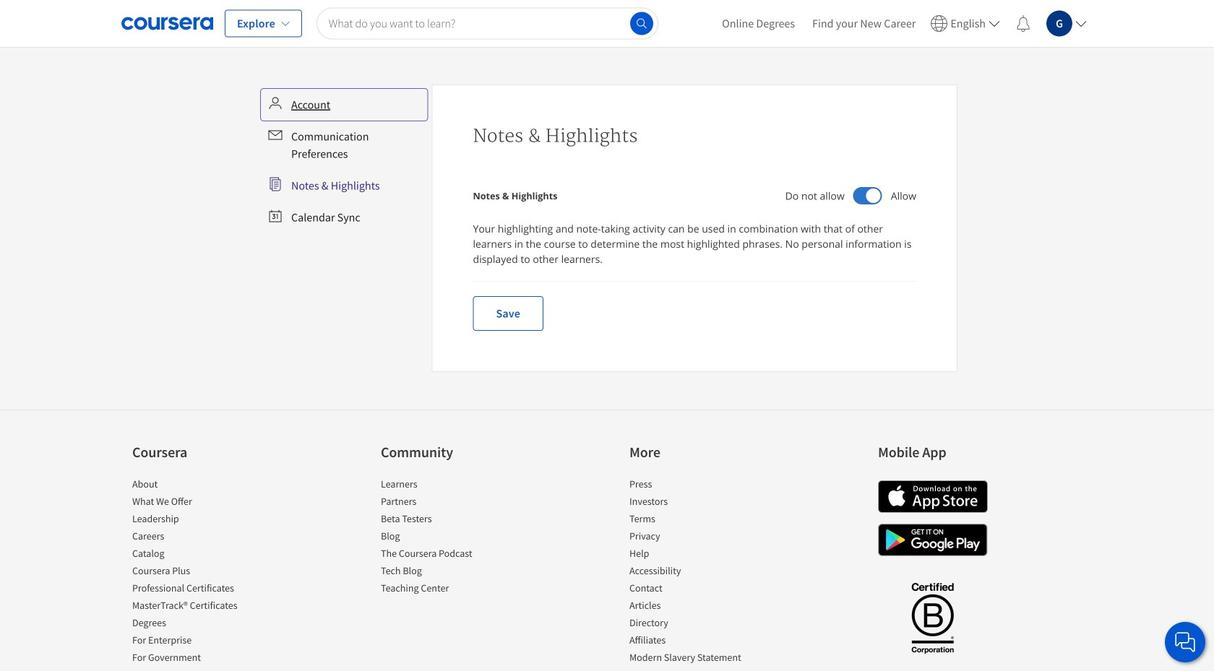 Task type: describe. For each thing, give the bounding box(es) containing it.
coursera image
[[121, 12, 213, 35]]

2 list from the left
[[381, 477, 504, 598]]

3 list from the left
[[629, 477, 752, 671]]

0 horizontal spatial menu
[[262, 90, 426, 232]]

What do you want to learn? text field
[[316, 8, 658, 39]]

1 horizontal spatial menu
[[713, 0, 1093, 47]]



Task type: vqa. For each thing, say whether or not it's contained in the screenshot.
"HELP CENTER" image
no



Task type: locate. For each thing, give the bounding box(es) containing it.
list
[[132, 477, 255, 671], [381, 477, 504, 598], [629, 477, 752, 671]]

logo of certified b corporation image
[[903, 575, 962, 661]]

2 horizontal spatial list
[[629, 477, 752, 671]]

1 list from the left
[[132, 477, 255, 671]]

1 horizontal spatial list
[[381, 477, 504, 598]]

list item
[[132, 477, 255, 494], [381, 477, 504, 494], [629, 477, 752, 494], [132, 494, 255, 512], [381, 494, 504, 512], [629, 494, 752, 512], [132, 512, 255, 529], [381, 512, 504, 529], [629, 512, 752, 529], [132, 529, 255, 546], [381, 529, 504, 546], [629, 529, 752, 546], [132, 546, 255, 564], [381, 546, 504, 564], [629, 546, 752, 564], [132, 564, 255, 581], [381, 564, 504, 581], [629, 564, 752, 581], [132, 581, 255, 598], [381, 581, 504, 598], [629, 581, 752, 598], [132, 598, 255, 616], [629, 598, 752, 616], [132, 616, 255, 633], [629, 616, 752, 633], [132, 633, 255, 650], [629, 633, 752, 650], [132, 650, 255, 668], [629, 650, 752, 668]]

notes & highlights image
[[866, 189, 881, 203]]

notes & highlights switch
[[853, 187, 882, 205]]

1 vertical spatial menu
[[262, 90, 426, 232]]

menu
[[713, 0, 1093, 47], [262, 90, 426, 232]]

0 horizontal spatial list
[[132, 477, 255, 671]]

None search field
[[316, 8, 658, 39]]

download on the app store image
[[878, 481, 988, 513]]

0 vertical spatial menu
[[713, 0, 1093, 47]]

get it on google play image
[[878, 524, 988, 556]]

allow notes & highlights element
[[473, 185, 557, 207]]



